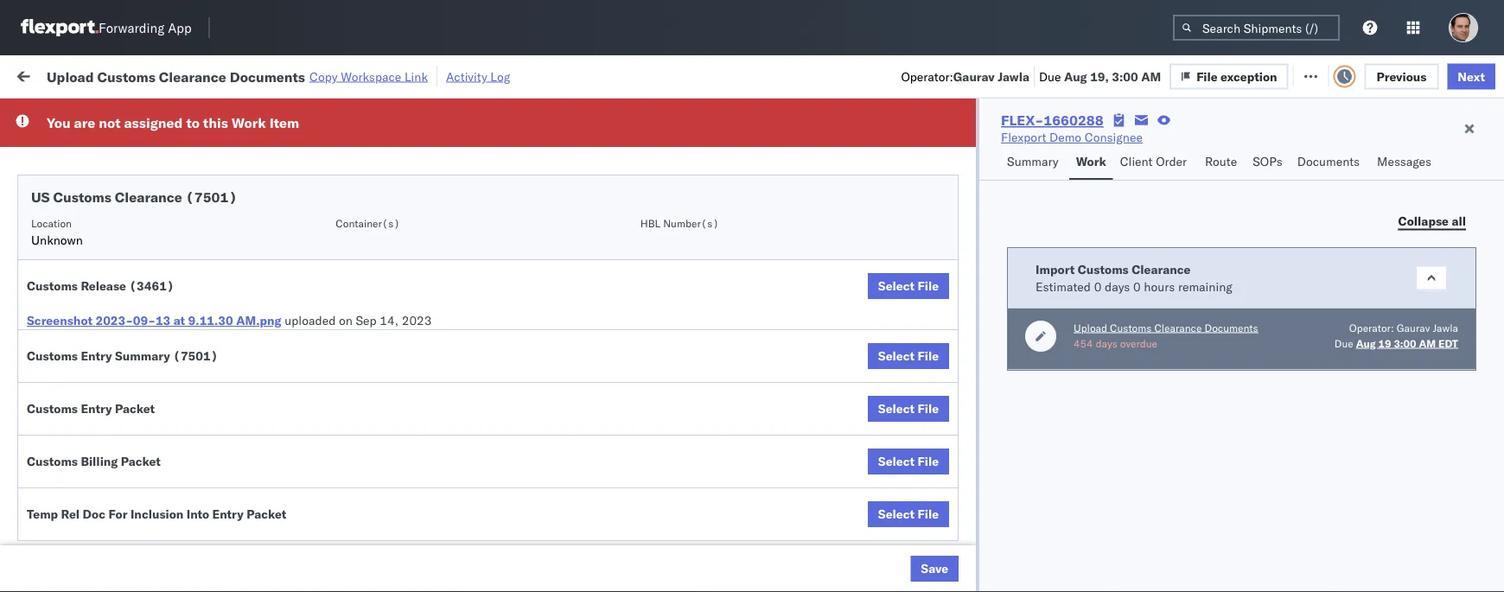 Task type: describe. For each thing, give the bounding box(es) containing it.
mbltest1234
[[1177, 134, 1259, 150]]

otter products - test account
[[641, 134, 808, 150]]

name
[[672, 141, 700, 154]]

upload for upload proof of delivery "link"
[[40, 476, 79, 491]]

: for snoozed
[[398, 107, 401, 120]]

2 digital from the top
[[951, 210, 986, 226]]

honeywell for schedule delivery appointment
[[754, 325, 811, 340]]

collapse all button
[[1388, 208, 1476, 234]]

air for 3:30 pm est, feb 17, 2023
[[529, 172, 545, 188]]

customs up location
[[53, 188, 111, 206]]

schedule pickup from los angeles, ca button for flex-1977428
[[40, 276, 246, 312]]

status
[[93, 107, 124, 120]]

copy workspace link button
[[309, 69, 428, 84]]

2 schedule delivery appointment from the top
[[40, 210, 213, 225]]

doc
[[83, 507, 105, 522]]

honeywell - test account for schedule pickup from los angeles, ca
[[754, 287, 896, 302]]

schedule pickup from los angeles, ca button for flex-1911466
[[40, 542, 246, 579]]

no
[[405, 107, 419, 120]]

customs entry summary (7501)
[[27, 348, 218, 363]]

demo123
[[1177, 363, 1236, 378]]

1 horizontal spatial jawla
[[1433, 321, 1458, 334]]

honeywell for confirm pickup from los angeles, ca
[[754, 401, 811, 416]]

confirm pickup from los angeles, ca for bookings test consignee
[[40, 353, 226, 386]]

10:30
[[278, 325, 312, 340]]

delivery for 3:00 am est, feb 25, 2023
[[87, 438, 131, 453]]

1919147
[[992, 515, 1044, 530]]

0 vertical spatial at
[[350, 67, 361, 82]]

air for 12:00 pm est, feb 25, 2023
[[529, 477, 545, 492]]

0 horizontal spatial work
[[188, 67, 218, 82]]

1 integration test account - western digital from the top
[[754, 172, 986, 188]]

pickup for confirm pickup from los angeles, ca 'link' related to honeywell
[[87, 391, 124, 406]]

select for temp rel doc for inclusion into entry packet
[[878, 507, 915, 522]]

0 vertical spatial operator: gaurav jawla
[[901, 69, 1030, 84]]

am for flex-1988285
[[308, 134, 328, 150]]

route button
[[1198, 146, 1246, 180]]

products
[[673, 134, 722, 150]]

container numbers
[[1065, 134, 1111, 161]]

(7501) for us customs clearance (7501)
[[186, 188, 237, 206]]

temp
[[27, 507, 58, 522]]

documents button
[[1290, 146, 1370, 180]]

activity log button
[[446, 66, 510, 87]]

25, for 12:00 pm est, feb 25, 2023
[[390, 477, 409, 492]]

pm left container(s)
[[308, 210, 327, 226]]

import customs clearance estimated 0 days 0 hours remaining
[[1036, 261, 1232, 294]]

to
[[186, 114, 200, 131]]

by:
[[63, 106, 79, 121]]

2 3:30 from the top
[[278, 210, 305, 226]]

sops button
[[1246, 146, 1290, 180]]

flex- for schedule pickup from los angeles international airport button
[[954, 172, 992, 188]]

customs inside import customs clearance estimated 0 days 0 hours remaining
[[1078, 261, 1129, 277]]

est, right deadline in the left top of the page
[[330, 134, 356, 150]]

id
[[949, 141, 959, 154]]

2023-
[[95, 313, 133, 328]]

you
[[47, 114, 71, 131]]

filtered
[[17, 106, 59, 121]]

file for temp rel doc for inclusion into entry packet
[[918, 507, 939, 522]]

pm for upload proof of delivery
[[315, 477, 334, 492]]

1 vertical spatial summary
[[115, 348, 170, 363]]

flex id
[[927, 141, 959, 154]]

documents up in at the top left of page
[[230, 68, 305, 85]]

4 schedule from the top
[[40, 277, 91, 292]]

778 at risk
[[325, 67, 385, 82]]

previous button
[[1365, 63, 1439, 89]]

2 ca from the top
[[40, 370, 56, 386]]

3 resize handle column header from the left
[[500, 134, 520, 592]]

airport
[[113, 180, 151, 195]]

17, for ocean lcl
[[384, 134, 402, 150]]

1 horizontal spatial gaurav
[[1397, 321, 1430, 334]]

workspace
[[341, 69, 401, 84]]

maeu1234567 for schedule pickup from los angeles, ca
[[1065, 286, 1152, 301]]

customs inside upload customs clearance documents
[[82, 239, 131, 254]]

angeles, for bookings's confirm pickup from los angeles, ca button
[[178, 353, 226, 368]]

forwarding app link
[[21, 19, 192, 36]]

upload customs clearance documents copy workspace link
[[47, 68, 428, 85]]

schedule pickup from los angeles, ca for flex-1911466
[[40, 543, 233, 576]]

est, up 3:00 pm est, feb 20, 2023
[[330, 210, 355, 226]]

consignee inside button
[[754, 141, 804, 154]]

187 on track
[[404, 67, 475, 82]]

4 ca from the top
[[40, 523, 56, 538]]

client order
[[1120, 154, 1187, 169]]

2 vertical spatial packet
[[246, 507, 286, 522]]

temp rel doc for inclusion into entry packet
[[27, 507, 286, 522]]

not
[[99, 114, 121, 131]]

20,
[[383, 249, 401, 264]]

0 vertical spatial jawla
[[998, 69, 1030, 84]]

due for due aug 19 3:00 am edt
[[1335, 337, 1353, 350]]

est, left the 14,
[[337, 325, 363, 340]]

messages button
[[1370, 146, 1441, 180]]

resize handle column header for mbl/mawb numbers button on the right top of page
[[1364, 134, 1385, 592]]

next
[[1458, 69, 1485, 84]]

for
[[165, 107, 179, 120]]

snoozed : no
[[358, 107, 419, 120]]

into
[[186, 507, 209, 522]]

est, down deadline button
[[330, 172, 355, 188]]

1 vertical spatial upload customs clearance documents
[[1074, 321, 1258, 334]]

1 2001714 from the top
[[992, 172, 1044, 188]]

upload for bottommost upload customs clearance documents 'button'
[[1074, 321, 1107, 334]]

3:00 up uploaded
[[278, 249, 305, 264]]

3:00 right 19 on the bottom right of page
[[1394, 337, 1416, 350]]

app
[[168, 19, 192, 36]]

3:00 up '12:00'
[[278, 439, 305, 454]]

1 vertical spatial operator: gaurav jawla
[[1349, 321, 1458, 334]]

previous
[[1377, 69, 1427, 84]]

28,
[[384, 515, 402, 530]]

1 western from the top
[[902, 172, 947, 188]]

flex-1660288 link
[[1001, 112, 1104, 129]]

container(s)
[[336, 217, 400, 230]]

flexport
[[1001, 130, 1046, 145]]

resize handle column header for mode button
[[612, 134, 633, 592]]

schedule inside schedule pickup from los angeles international airport
[[40, 163, 91, 178]]

1 digital from the top
[[951, 172, 986, 188]]

select file button for customs billing packet
[[868, 449, 949, 475]]

2 3:30 pm est, feb 17, 2023 from the top
[[278, 210, 434, 226]]

deadline
[[278, 141, 323, 154]]

1 horizontal spatial on
[[430, 67, 444, 82]]

ocean for otter products - test account
[[529, 134, 564, 150]]

import for import work
[[146, 67, 185, 82]]

entry for summary
[[81, 348, 112, 363]]

est, up 12:00 pm est, feb 25, 2023
[[330, 439, 356, 454]]

1 flex-2001714 from the top
[[954, 172, 1044, 188]]

import work button
[[139, 55, 225, 94]]

mbl/mawb numbers button
[[1169, 137, 1368, 155]]

1 horizontal spatial operator:
[[1349, 321, 1394, 334]]

1977428 for schedule delivery appointment
[[992, 325, 1044, 340]]

1 schedule from the top
[[40, 134, 91, 149]]

route
[[1205, 154, 1237, 169]]

screenshot
[[27, 313, 93, 328]]

flex-1977428 for schedule delivery appointment
[[954, 325, 1044, 340]]

numbers for mbl/mawb numbers
[[1240, 141, 1283, 154]]

1977428 for confirm pickup from los angeles, ca
[[992, 401, 1044, 416]]

2 schedule pickup from los angeles, ca link from the top
[[40, 504, 246, 539]]

los for bookings's confirm pickup from los angeles, ca button
[[156, 353, 175, 368]]

import for import customs clearance estimated 0 days 0 hours remaining
[[1036, 261, 1075, 277]]

21,
[[390, 325, 409, 340]]

are
[[74, 114, 95, 131]]

select file for customs billing packet
[[878, 454, 939, 469]]

017482927423
[[1177, 249, 1267, 264]]

forwarding
[[99, 19, 164, 36]]

message
[[232, 67, 280, 82]]

customs up status at left top
[[97, 68, 155, 85]]

confirm delivery
[[40, 438, 131, 453]]

select file for customs release (3461)
[[878, 278, 939, 293]]

0 horizontal spatial upload customs clearance documents
[[40, 239, 189, 271]]

1 3:30 from the top
[[278, 172, 305, 188]]

uploaded
[[285, 313, 336, 328]]

feb up 3:00 pm est, feb 20, 2023
[[358, 210, 380, 226]]

los for schedule pickup from los angeles, ca button for flex-1977428
[[163, 277, 182, 292]]

for
[[108, 507, 127, 522]]

resize handle column header for workitem button
[[247, 134, 268, 592]]

delivery for 10:30 pm est, feb 21, 2023
[[94, 324, 138, 339]]

0 vertical spatial gaurav
[[953, 69, 995, 84]]

client name
[[641, 141, 700, 154]]

pm for schedule delivery appointment
[[315, 325, 334, 340]]

feb for the top upload customs clearance documents 'button'
[[358, 249, 380, 264]]

resize handle column header for consignee button
[[897, 134, 918, 592]]

angeles, for honeywell's confirm pickup from los angeles, ca button
[[178, 391, 226, 406]]

summary inside button
[[1007, 154, 1059, 169]]

2 schedule pickup from los angeles, ca from the top
[[40, 505, 233, 538]]

ocean fcl
[[529, 439, 590, 454]]

0 vertical spatial upload customs clearance documents button
[[40, 238, 246, 274]]

from right for
[[134, 505, 160, 520]]

2 schedule delivery appointment link from the top
[[40, 209, 213, 226]]

2 2001714 from the top
[[992, 210, 1044, 226]]

snoozed
[[358, 107, 398, 120]]

confirm pickup from los angeles, ca link for honeywell
[[40, 390, 246, 425]]

work
[[49, 63, 94, 86]]

select file button for customs entry summary (7501)
[[868, 343, 949, 369]]

select file for temp rel doc for inclusion into entry packet
[[878, 507, 939, 522]]

sep
[[356, 313, 377, 328]]

19,
[[1090, 69, 1109, 84]]

flex-1911408 for confirm pickup from los angeles, ca
[[954, 363, 1044, 378]]

est, down container(s)
[[330, 249, 355, 264]]

resize handle column header for flex id button
[[1036, 134, 1056, 592]]

7 schedule from the top
[[40, 543, 91, 558]]

edt
[[1438, 337, 1458, 350]]

products,
[[785, 134, 838, 150]]

est, up 2:59 am est, feb 28, 2023
[[337, 477, 363, 492]]

2:59 for 2:59 am est, feb 28, 2023
[[278, 515, 305, 530]]

pickup for confirm pickup from los angeles, ca 'link' associated with bookings
[[87, 353, 124, 368]]

select for customs billing packet
[[878, 454, 915, 469]]

3 schedule from the top
[[40, 210, 91, 225]]

flex-1911466
[[954, 553, 1044, 568]]

3:00 am est, feb 25, 2023
[[278, 439, 435, 454]]

2 appointment from the top
[[142, 210, 213, 225]]

you are not assigned to this work item
[[47, 114, 299, 131]]

los for schedule pickup from los angeles, ca button corresponding to flex-1911466
[[163, 543, 182, 558]]

honeywell for schedule pickup from los angeles, ca
[[754, 287, 811, 302]]

5 schedule from the top
[[40, 324, 91, 339]]

2 western from the top
[[902, 210, 947, 226]]

customs down the confirm delivery
[[27, 454, 78, 469]]

activity
[[446, 69, 487, 84]]

11 resize handle column header from the left
[[1476, 134, 1497, 592]]

aug 19 3:00 am edt button
[[1356, 337, 1458, 350]]

2150210 for 12:00 pm est, feb 25, 2023
[[992, 477, 1044, 492]]

customs billing packet
[[27, 454, 161, 469]]

flex
[[927, 141, 946, 154]]

flex-1977428 for schedule pickup from los angeles, ca
[[954, 287, 1044, 302]]

5 ca from the top
[[40, 561, 56, 576]]

am.png
[[236, 313, 281, 328]]

select file button for customs release (3461)
[[868, 273, 949, 299]]

1 vertical spatial upload customs clearance documents button
[[1074, 321, 1258, 336]]

honeywell - test account for schedule delivery appointment
[[754, 325, 896, 340]]

6 schedule from the top
[[40, 505, 91, 520]]

flxt00001977428a for schedule delivery appointment
[[1177, 325, 1297, 340]]

customs up the confirm delivery
[[27, 401, 78, 416]]

days inside import customs clearance estimated 0 days 0 hours remaining
[[1105, 279, 1130, 294]]

clearance inside import customs clearance estimated 0 days 0 hours remaining
[[1132, 261, 1191, 277]]

flex- for 2:59 am est, feb 17, 2023's schedule delivery appointment button
[[954, 134, 992, 150]]

client for client order
[[1120, 154, 1153, 169]]

1660288
[[1044, 112, 1104, 129]]

consignee button
[[745, 137, 901, 155]]

container numbers button
[[1056, 131, 1151, 162]]

filtered by:
[[17, 106, 79, 121]]

schedule delivery appointment for 2:59 am est, feb 17, 2023
[[40, 134, 213, 149]]

confirm pickup from los angeles, ca link for bookings
[[40, 352, 246, 387]]

ocean lcl for honeywell
[[529, 325, 589, 340]]

order
[[1156, 154, 1187, 169]]

1 3:30 pm est, feb 17, 2023 from the top
[[278, 172, 434, 188]]



Task type: vqa. For each thing, say whether or not it's contained in the screenshot.
the bottommost Summary
yes



Task type: locate. For each thing, give the bounding box(es) containing it.
packet for customs billing packet
[[121, 454, 161, 469]]

25, for 3:00 am est, feb 25, 2023
[[384, 439, 402, 454]]

1 resize handle column header from the left
[[247, 134, 268, 592]]

0 horizontal spatial on
[[339, 313, 353, 328]]

am down progress
[[308, 134, 328, 150]]

consignee inside 'link'
[[1085, 130, 1143, 145]]

demu1232567
[[1065, 362, 1153, 377]]

los left into
[[163, 505, 182, 520]]

resize handle column header for deadline button
[[439, 134, 460, 592]]

numbers inside 'container numbers'
[[1065, 148, 1108, 161]]

schedule delivery appointment link up "customs entry summary (7501)"
[[40, 323, 213, 340]]

0 vertical spatial entry
[[81, 348, 112, 363]]

schedule pickup from los angeles, ca for flex-1977428
[[40, 277, 233, 309]]

0 horizontal spatial client
[[641, 141, 669, 154]]

pm down deadline in the left top of the page
[[308, 172, 327, 188]]

confirm up customs billing packet at the left
[[40, 438, 84, 453]]

us
[[31, 188, 50, 206]]

0 horizontal spatial aug
[[1064, 69, 1087, 84]]

confirm delivery link
[[40, 437, 131, 454]]

2150210 up 1919147
[[992, 477, 1044, 492]]

2 schedule pickup from los angeles, ca button from the top
[[40, 542, 246, 579]]

0 vertical spatial 3:30
[[278, 172, 305, 188]]

at right 13
[[174, 313, 185, 328]]

2 1977428 from the top
[[992, 325, 1044, 340]]

select file for customs entry summary (7501)
[[878, 348, 939, 363]]

select file button for customs entry packet
[[868, 396, 949, 422]]

1 vertical spatial days
[[1096, 337, 1117, 350]]

risk
[[364, 67, 385, 82]]

inclusion
[[130, 507, 183, 522]]

2 confirm pickup from los angeles, ca link from the top
[[40, 390, 246, 425]]

9.11.30
[[188, 313, 233, 328]]

1 confirm pickup from los angeles, ca link from the top
[[40, 352, 246, 387]]

2:59 am est, feb 17, 2023
[[278, 134, 435, 150]]

from for honeywell's confirm pickup from los angeles, ca button
[[128, 391, 153, 406]]

0 vertical spatial confirm pickup from los angeles, ca
[[40, 353, 226, 386]]

work
[[188, 67, 218, 82], [232, 114, 266, 131], [1076, 154, 1106, 169]]

feb left 20,
[[358, 249, 380, 264]]

flex-2150210 button
[[927, 244, 1048, 268], [927, 244, 1048, 268], [927, 472, 1048, 497], [927, 472, 1048, 497]]

schedule down you
[[40, 134, 91, 149]]

1 schedule pickup from los angeles, ca button from the top
[[40, 276, 246, 312]]

1 vertical spatial gaurav
[[1397, 321, 1430, 334]]

flex id button
[[918, 137, 1039, 155]]

454
[[1074, 337, 1093, 350]]

confirm pickup from los angeles, ca down "customs entry summary (7501)"
[[40, 391, 226, 424]]

3 appointment from the top
[[142, 324, 213, 339]]

from down temp rel doc for inclusion into entry packet
[[134, 543, 160, 558]]

upload inside upload customs clearance documents
[[40, 239, 79, 254]]

1 horizontal spatial summary
[[1007, 154, 1059, 169]]

on left 'sep' at the bottom of page
[[339, 313, 353, 328]]

schedule delivery appointment link for 2:59 am est, feb 17, 2023
[[40, 133, 213, 150]]

0 vertical spatial (7501)
[[186, 188, 237, 206]]

1 vertical spatial 25,
[[390, 477, 409, 492]]

summary
[[1007, 154, 1059, 169], [115, 348, 170, 363]]

client inside client name button
[[641, 141, 669, 154]]

packet down "customs entry summary (7501)"
[[115, 401, 155, 416]]

flex- for the top upload customs clearance documents 'button'
[[954, 249, 992, 264]]

file for customs entry packet
[[918, 401, 939, 416]]

remaining
[[1178, 279, 1232, 294]]

4 select from the top
[[878, 454, 915, 469]]

0 vertical spatial integration test account - western digital
[[754, 172, 986, 188]]

2 otter from the left
[[754, 134, 782, 150]]

1 1977428 from the top
[[992, 287, 1044, 302]]

mode
[[529, 141, 556, 154]]

1 vertical spatial entry
[[81, 401, 112, 416]]

upload customs clearance documents up release
[[40, 239, 189, 271]]

1 vertical spatial western
[[902, 210, 947, 226]]

1 horizontal spatial at
[[350, 67, 361, 82]]

2 : from the left
[[398, 107, 401, 120]]

pickup for flex-1977428 the schedule pickup from los angeles, ca link
[[94, 277, 131, 292]]

2 flex-1911408 from the top
[[954, 439, 1044, 454]]

1 horizontal spatial upload customs clearance documents button
[[1074, 321, 1258, 336]]

1 vertical spatial work
[[232, 114, 266, 131]]

1 select file from the top
[[878, 278, 939, 293]]

0 horizontal spatial import
[[146, 67, 185, 82]]

3:00 pm est, feb 20, 2023
[[278, 249, 434, 264]]

1 vertical spatial 17,
[[383, 172, 401, 188]]

2 vertical spatial schedule pickup from los angeles, ca link
[[40, 542, 246, 577]]

resize handle column header for container numbers button at the right top
[[1148, 134, 1169, 592]]

confirm pickup from los angeles, ca down 09-
[[40, 353, 226, 386]]

0 vertical spatial lcl
[[568, 134, 589, 150]]

1 vertical spatial 1977428
[[992, 325, 1044, 340]]

1911408 for confirm delivery
[[992, 439, 1044, 454]]

5 select file button from the top
[[868, 501, 949, 527]]

workitem
[[19, 141, 64, 154]]

flex-1911408 for confirm delivery
[[954, 439, 1044, 454]]

flex-1977428
[[954, 287, 1044, 302], [954, 325, 1044, 340], [954, 401, 1044, 416]]

flex- for confirm delivery button
[[954, 439, 992, 454]]

upload down location
[[40, 239, 79, 254]]

1 confirm pickup from los angeles, ca from the top
[[40, 353, 226, 386]]

from up airport
[[134, 163, 160, 178]]

schedule delivery appointment button down us customs clearance (7501)
[[40, 209, 213, 228]]

1 vertical spatial digital
[[951, 210, 986, 226]]

0 vertical spatial 1911408
[[992, 363, 1044, 378]]

client order button
[[1113, 146, 1198, 180]]

1 horizontal spatial 0
[[1133, 279, 1141, 294]]

0 right estimated at the top right of page
[[1094, 279, 1102, 294]]

2 ocean lcl from the top
[[529, 325, 589, 340]]

aug for 19,
[[1064, 69, 1087, 84]]

mbl/mawb
[[1177, 141, 1238, 154]]

flxt00001977428a down 017482927423 at the right top
[[1177, 287, 1297, 302]]

lcl for honeywell - test account
[[568, 325, 589, 340]]

2150210 up estimated at the top right of page
[[992, 249, 1044, 264]]

file for customs entry summary (7501)
[[918, 348, 939, 363]]

2 air from the top
[[529, 249, 545, 264]]

pickup for schedule pickup from los angeles international airport link
[[94, 163, 131, 178]]

los for honeywell's confirm pickup from los angeles, ca button
[[156, 391, 175, 406]]

delivery down us customs clearance (7501)
[[94, 210, 138, 225]]

0 horizontal spatial operator:
[[901, 69, 953, 84]]

454 days overdue
[[1074, 337, 1158, 350]]

upload
[[47, 68, 94, 85], [40, 239, 79, 254], [1074, 321, 1107, 334], [40, 476, 79, 491]]

select for customs release (3461)
[[878, 278, 915, 293]]

0 vertical spatial aug
[[1064, 69, 1087, 84]]

documents inside upload customs clearance documents
[[40, 256, 102, 271]]

ca
[[40, 294, 56, 309], [40, 370, 56, 386], [40, 408, 56, 424], [40, 523, 56, 538], [40, 561, 56, 576]]

los for schedule pickup from los angeles international airport button
[[163, 163, 182, 178]]

ocean for honeywell - test account
[[529, 325, 564, 340]]

0 vertical spatial ocean
[[529, 134, 564, 150]]

otter for otter products, llc
[[754, 134, 782, 150]]

delivery up "customs entry summary (7501)"
[[94, 324, 138, 339]]

delivery for 2:59 am est, feb 17, 2023
[[94, 134, 138, 149]]

5 resize handle column header from the left
[[724, 134, 745, 592]]

4 resize handle column header from the left
[[612, 134, 633, 592]]

0 horizontal spatial gaurav
[[953, 69, 995, 84]]

confirm pickup from los angeles, ca button for honeywell
[[40, 390, 246, 427]]

customs down screenshot
[[27, 348, 78, 363]]

hours
[[1144, 279, 1175, 294]]

select file for customs entry packet
[[878, 401, 939, 416]]

1 horizontal spatial client
[[1120, 154, 1153, 169]]

appointment for 10:30 pm est, feb 21, 2023
[[142, 324, 213, 339]]

0 vertical spatial confirm
[[40, 353, 84, 368]]

1 confirm from the top
[[40, 353, 84, 368]]

fcl
[[568, 439, 590, 454]]

1 appointment from the top
[[142, 134, 213, 149]]

schedule pickup from los angeles, ca link for flex-1977428
[[40, 276, 246, 311]]

0 vertical spatial schedule delivery appointment
[[40, 134, 213, 149]]

otter left products,
[[754, 134, 782, 150]]

1 lcl from the top
[[568, 134, 589, 150]]

0 horizontal spatial numbers
[[1065, 148, 1108, 161]]

2 flxt00001977428a from the top
[[1177, 325, 1297, 340]]

1 schedule delivery appointment from the top
[[40, 134, 213, 149]]

from for schedule pickup from los angeles international airport button
[[134, 163, 160, 178]]

1 vertical spatial due
[[1335, 337, 1353, 350]]

summary down 1988285
[[1007, 154, 1059, 169]]

delivery right the "of"
[[129, 476, 173, 491]]

work down container
[[1076, 154, 1106, 169]]

1 maeu1234567 from the top
[[1065, 286, 1152, 301]]

flex-1660288
[[1001, 112, 1104, 129]]

0 vertical spatial upload customs clearance documents
[[40, 239, 189, 271]]

3 schedule delivery appointment link from the top
[[40, 323, 213, 340]]

2:59 am est, feb 28, 2023
[[278, 515, 435, 530]]

1 vertical spatial schedule delivery appointment link
[[40, 209, 213, 226]]

pm up uploaded
[[308, 249, 327, 264]]

1 vertical spatial confirm pickup from los angeles, ca
[[40, 391, 226, 424]]

flex-2001714 down flex-1988285
[[954, 172, 1044, 188]]

1 air from the top
[[529, 172, 545, 188]]

packet up the "of"
[[121, 454, 161, 469]]

release
[[81, 278, 126, 293]]

entry right into
[[212, 507, 244, 522]]

los left the angeles
[[163, 163, 182, 178]]

2 vertical spatial schedule delivery appointment button
[[40, 323, 213, 342]]

confirm inside button
[[40, 438, 84, 453]]

1 flxt00001977428a from the top
[[1177, 287, 1297, 302]]

confirm pickup from los angeles, ca button
[[40, 352, 246, 389], [40, 390, 246, 427]]

2 confirm pickup from los angeles, ca button from the top
[[40, 390, 246, 427]]

2 integration test account - western digital from the top
[[754, 210, 986, 226]]

upload inside "link"
[[40, 476, 79, 491]]

9 resize handle column header from the left
[[1364, 134, 1385, 592]]

1 vertical spatial confirm pickup from los angeles, ca link
[[40, 390, 246, 425]]

schedule pickup from los angeles, ca link up 09-
[[40, 276, 246, 311]]

delivery inside confirm delivery link
[[87, 438, 131, 453]]

3:00 right 19,
[[1112, 69, 1138, 84]]

1 otter from the left
[[641, 134, 670, 150]]

: for status
[[124, 107, 127, 120]]

3 flex-1977428 from the top
[[954, 401, 1044, 416]]

otter left name
[[641, 134, 670, 150]]

0 vertical spatial digital
[[951, 172, 986, 188]]

09-
[[133, 313, 156, 328]]

my
[[17, 63, 45, 86]]

3 schedule pickup from los angeles, ca link from the top
[[40, 542, 246, 577]]

0 vertical spatial appointment
[[142, 134, 213, 149]]

schedule up international
[[40, 163, 91, 178]]

client left name
[[641, 141, 669, 154]]

2 select from the top
[[878, 348, 915, 363]]

1 horizontal spatial :
[[398, 107, 401, 120]]

confirm pickup from los angeles, ca for honeywell - test account
[[40, 391, 226, 424]]

am up '12:00'
[[308, 439, 328, 454]]

2 confirm pickup from los angeles, ca from the top
[[40, 391, 226, 424]]

2 select file from the top
[[878, 348, 939, 363]]

pm right '12:00'
[[315, 477, 334, 492]]

2 vertical spatial schedule pickup from los angeles, ca
[[40, 543, 233, 576]]

2 horizontal spatial work
[[1076, 154, 1106, 169]]

schedule pickup from los angeles, ca link
[[40, 276, 246, 311], [40, 504, 246, 539], [40, 542, 246, 577]]

operator
[[1393, 141, 1435, 154]]

customs
[[97, 68, 155, 85], [53, 188, 111, 206], [82, 239, 131, 254], [1078, 261, 1129, 277], [27, 278, 78, 293], [1110, 321, 1152, 334], [27, 348, 78, 363], [27, 401, 78, 416], [27, 454, 78, 469]]

lcl for otter products - test account
[[568, 134, 589, 150]]

snooze
[[469, 141, 503, 154]]

am right 19,
[[1141, 69, 1161, 84]]

schedule delivery appointment down us customs clearance (7501)
[[40, 210, 213, 225]]

maeu1234567 up demu1232567
[[1065, 324, 1152, 339]]

deadline button
[[270, 137, 443, 155]]

feb for schedule pickup from los angeles international airport button
[[358, 172, 380, 188]]

2 vertical spatial entry
[[212, 507, 244, 522]]

schedule delivery appointment for 10:30 pm est, feb 21, 2023
[[40, 324, 213, 339]]

pickup inside schedule pickup from los angeles international airport
[[94, 163, 131, 178]]

import inside button
[[146, 67, 185, 82]]

25, up 28,
[[390, 477, 409, 492]]

otter
[[641, 134, 670, 150], [754, 134, 782, 150]]

1 flex-1911408 from the top
[[954, 363, 1044, 378]]

air for 3:00 pm est, feb 20, 2023
[[529, 249, 545, 264]]

work button
[[1069, 146, 1113, 180]]

flex-2150210 for 3:00 pm est, feb 20, 2023
[[954, 249, 1044, 264]]

2150210 for 3:00 pm est, feb 20, 2023
[[992, 249, 1044, 264]]

mawb1234
[[1177, 172, 1245, 188]]

778
[[325, 67, 347, 82]]

3 schedule delivery appointment from the top
[[40, 324, 213, 339]]

0 horizontal spatial 0
[[1094, 279, 1102, 294]]

1 vertical spatial schedule delivery appointment
[[40, 210, 213, 225]]

1 2:59 from the top
[[278, 134, 305, 150]]

flex-2001714
[[954, 172, 1044, 188], [954, 210, 1044, 226]]

from for schedule pickup from los angeles, ca button corresponding to flex-1911466
[[134, 543, 160, 558]]

0 vertical spatial on
[[430, 67, 444, 82]]

due up flex-1660288
[[1039, 69, 1061, 84]]

client for client name
[[641, 141, 669, 154]]

1 vertical spatial packet
[[121, 454, 161, 469]]

schedule pickup from los angeles, ca button down temp rel doc for inclusion into entry packet
[[40, 542, 246, 579]]

1 : from the left
[[124, 107, 127, 120]]

feb for upload proof of delivery button
[[366, 477, 387, 492]]

1 vertical spatial appointment
[[142, 210, 213, 225]]

flex-1977428 button
[[927, 282, 1048, 306], [927, 282, 1048, 306], [927, 320, 1048, 344], [927, 320, 1048, 344], [927, 396, 1048, 421], [927, 396, 1048, 421]]

3 1977428 from the top
[[992, 401, 1044, 416]]

flex- for upload proof of delivery button
[[954, 477, 992, 492]]

1 select file button from the top
[[868, 273, 949, 299]]

4 select file from the top
[[878, 454, 939, 469]]

collapse all
[[1398, 213, 1466, 228]]

schedule up screenshot
[[40, 277, 91, 292]]

2 2150210 from the top
[[992, 477, 1044, 492]]

flexport. image
[[21, 19, 99, 36]]

flex-2001714 down the summary button
[[954, 210, 1044, 226]]

due aug 19 3:00 am edt
[[1335, 337, 1458, 350]]

appointment down us customs clearance (7501)
[[142, 210, 213, 225]]

1 vertical spatial 2001714
[[992, 210, 1044, 226]]

delivery inside upload proof of delivery "link"
[[129, 476, 173, 491]]

0 vertical spatial flex-1977428
[[954, 287, 1044, 302]]

est,
[[330, 134, 356, 150], [330, 172, 355, 188], [330, 210, 355, 226], [330, 249, 355, 264], [337, 325, 363, 340], [330, 439, 356, 454], [337, 477, 363, 492], [330, 515, 356, 530]]

schedule pickup from los angeles, ca link for flex-1911466
[[40, 542, 246, 577]]

los down "customs entry summary (7501)"
[[156, 391, 175, 406]]

Search Shipments (/) text field
[[1173, 15, 1340, 41]]

2 select file button from the top
[[868, 343, 949, 369]]

2 schedule delivery appointment button from the top
[[40, 209, 213, 228]]

3 schedule pickup from los angeles, ca from the top
[[40, 543, 233, 576]]

schedule delivery appointment link for 10:30 pm est, feb 21, 2023
[[40, 323, 213, 340]]

2:59 down '12:00'
[[278, 515, 305, 530]]

Search Work text field
[[923, 62, 1112, 88]]

0 vertical spatial operator:
[[901, 69, 953, 84]]

1 0 from the left
[[1094, 279, 1102, 294]]

1 vertical spatial 2:59
[[278, 515, 305, 530]]

appointment down the (3461)
[[142, 324, 213, 339]]

: left no
[[398, 107, 401, 120]]

select for customs entry summary (7501)
[[878, 348, 915, 363]]

schedule pickup from los angeles, ca down the "of"
[[40, 505, 233, 538]]

1 vertical spatial flex-1911408
[[954, 439, 1044, 454]]

1 vertical spatial operator:
[[1349, 321, 1394, 334]]

5 select from the top
[[878, 507, 915, 522]]

1 vertical spatial at
[[174, 313, 185, 328]]

copy
[[309, 69, 338, 84]]

angeles, for schedule pickup from los angeles, ca button for flex-1977428
[[185, 277, 233, 292]]

19
[[1378, 337, 1391, 350]]

1 vertical spatial confirm
[[40, 391, 84, 406]]

packet for customs entry packet
[[115, 401, 155, 416]]

feb for 2:59 am est, feb 17, 2023's schedule delivery appointment button
[[359, 134, 381, 150]]

save
[[921, 561, 948, 576]]

los inside schedule pickup from los angeles international airport
[[163, 163, 182, 178]]

2 flex-1977428 from the top
[[954, 325, 1044, 340]]

1 horizontal spatial due
[[1335, 337, 1353, 350]]

pm right 10:30
[[315, 325, 334, 340]]

feb up 28,
[[366, 477, 387, 492]]

3 schedule delivery appointment button from the top
[[40, 323, 213, 342]]

client inside client order button
[[1120, 154, 1153, 169]]

flex-2150210 for 12:00 pm est, feb 25, 2023
[[954, 477, 1044, 492]]

container
[[1065, 134, 1111, 147]]

0 vertical spatial schedule pickup from los angeles, ca link
[[40, 276, 246, 311]]

3 confirm from the top
[[40, 438, 84, 453]]

maeu1234567 for schedule delivery appointment
[[1065, 324, 1152, 339]]

1911466
[[992, 553, 1044, 568]]

confirm pickup from los angeles, ca link down 09-
[[40, 352, 246, 387]]

1 horizontal spatial upload customs clearance documents
[[1074, 321, 1258, 334]]

17, for air
[[383, 172, 401, 188]]

3 ca from the top
[[40, 408, 56, 424]]

select for customs entry packet
[[878, 401, 915, 416]]

1 vertical spatial air
[[529, 249, 545, 264]]

est, down 12:00 pm est, feb 25, 2023
[[330, 515, 356, 530]]

1 ocean from the top
[[529, 134, 564, 150]]

25, up 12:00 pm est, feb 25, 2023
[[384, 439, 402, 454]]

1 ca from the top
[[40, 294, 56, 309]]

documents down remaining
[[1205, 321, 1258, 334]]

0 vertical spatial schedule delivery appointment link
[[40, 133, 213, 150]]

ready
[[131, 107, 162, 120]]

action
[[1445, 67, 1483, 82]]

gaurav up the aug 19 3:00 am edt button
[[1397, 321, 1430, 334]]

clearance inside upload customs clearance documents
[[134, 239, 189, 254]]

2 vertical spatial ocean
[[529, 439, 564, 454]]

ag
[[811, 249, 827, 264], [923, 249, 940, 264], [811, 477, 827, 492], [923, 477, 940, 492]]

from inside schedule pickup from los angeles international airport
[[134, 163, 160, 178]]

los down inclusion
[[163, 543, 182, 558]]

client left 'order'
[[1120, 154, 1153, 169]]

3 select file button from the top
[[868, 396, 949, 422]]

import
[[146, 67, 185, 82], [1036, 261, 1075, 277]]

1 vertical spatial import
[[1036, 261, 1075, 277]]

jawla up the flex-1660288 link
[[998, 69, 1030, 84]]

upload up the by:
[[47, 68, 94, 85]]

customs entry packet
[[27, 401, 155, 416]]

1 horizontal spatial work
[[232, 114, 266, 131]]

numbers for container numbers
[[1065, 148, 1108, 161]]

0 vertical spatial 3:30 pm est, feb 17, 2023
[[278, 172, 434, 188]]

upload customs clearance documents up overdue
[[1074, 321, 1258, 334]]

2 flex-2001714 from the top
[[954, 210, 1044, 226]]

4 select file button from the top
[[868, 449, 949, 475]]

0 vertical spatial 2001714
[[992, 172, 1044, 188]]

documents right sops button
[[1297, 154, 1360, 169]]

am left edt on the right
[[1419, 337, 1436, 350]]

0 vertical spatial due
[[1039, 69, 1061, 84]]

schedule left the 2023-
[[40, 324, 91, 339]]

otter products, llc
[[754, 134, 863, 150]]

hbl
[[640, 217, 661, 230]]

save button
[[911, 556, 959, 582]]

import inside import customs clearance estimated 0 days 0 hours remaining
[[1036, 261, 1075, 277]]

entry up the confirm delivery
[[81, 401, 112, 416]]

sops
[[1253, 154, 1283, 169]]

schedule down proof
[[40, 505, 91, 520]]

10:30 pm est, feb 21, 2023
[[278, 325, 442, 340]]

confirm for bookings's confirm pickup from los angeles, ca button
[[40, 353, 84, 368]]

documents inside button
[[1297, 154, 1360, 169]]

packet down '12:00'
[[246, 507, 286, 522]]

screenshot 2023-09-13 at 9.11.30 am.png uploaded on sep 14, 2023
[[27, 313, 432, 328]]

0 vertical spatial import
[[146, 67, 185, 82]]

hbl number(s)
[[640, 217, 719, 230]]

schedule pickup from los angeles, ca button up 09-
[[40, 276, 246, 312]]

2 2:59 from the top
[[278, 515, 305, 530]]

location
[[31, 217, 72, 230]]

5 select file from the top
[[878, 507, 939, 522]]

3:30 pm est, feb 17, 2023 up 3:00 pm est, feb 20, 2023
[[278, 210, 434, 226]]

1 vertical spatial ocean
[[529, 325, 564, 340]]

8 resize handle column header from the left
[[1148, 134, 1169, 592]]

appointment for 2:59 am est, feb 17, 2023
[[142, 134, 213, 149]]

1 vertical spatial jawla
[[1433, 321, 1458, 334]]

3 ocean from the top
[[529, 439, 564, 454]]

resize handle column header
[[247, 134, 268, 592], [439, 134, 460, 592], [500, 134, 520, 592], [612, 134, 633, 592], [724, 134, 745, 592], [897, 134, 918, 592], [1036, 134, 1056, 592], [1148, 134, 1169, 592], [1364, 134, 1385, 592], [1473, 134, 1494, 592], [1476, 134, 1497, 592]]

1 select from the top
[[878, 278, 915, 293]]

schedule delivery appointment button for 2:59 am est, feb 17, 2023
[[40, 133, 213, 152]]

1 2150210 from the top
[[992, 249, 1044, 264]]

gaurav up flex id button
[[953, 69, 995, 84]]

1 vertical spatial maeu1234567
[[1065, 324, 1152, 339]]

1 vertical spatial flxt00001977428a
[[1177, 325, 1297, 340]]

angeles, for schedule pickup from los angeles, ca button corresponding to flex-1911466
[[185, 543, 233, 558]]

2 vertical spatial 1977428
[[992, 401, 1044, 416]]

schedule pickup from los angeles, ca down for
[[40, 543, 233, 576]]

flex- for schedule delivery appointment button for 10:30 pm est, feb 21, 2023
[[954, 325, 992, 340]]

customs up overdue
[[1110, 321, 1152, 334]]

: right not
[[124, 107, 127, 120]]

0 vertical spatial 2:59
[[278, 134, 305, 150]]

7 resize handle column header from the left
[[1036, 134, 1056, 592]]

3 select from the top
[[878, 401, 915, 416]]

from
[[134, 163, 160, 178], [134, 277, 160, 292], [128, 353, 153, 368], [128, 391, 153, 406], [134, 505, 160, 520], [134, 543, 160, 558]]

appointment down you are not assigned to this work item at the top left
[[142, 134, 213, 149]]

schedule pickup from los angeles international airport button
[[40, 162, 246, 198]]

pickup down for
[[94, 543, 131, 558]]

1 vertical spatial schedule pickup from los angeles, ca
[[40, 505, 233, 538]]

pm for upload customs clearance documents
[[308, 249, 327, 264]]

upload up 454
[[1074, 321, 1107, 334]]

1 schedule pickup from los angeles, ca link from the top
[[40, 276, 246, 311]]

2 vertical spatial 17,
[[383, 210, 401, 226]]

(10)
[[280, 67, 310, 82]]

2 vertical spatial confirm
[[40, 438, 84, 453]]

account
[[762, 134, 808, 150], [843, 172, 888, 188], [843, 210, 888, 226], [730, 249, 776, 264], [843, 249, 888, 264], [851, 287, 896, 302], [738, 325, 784, 340], [851, 325, 896, 340], [851, 401, 896, 416], [730, 477, 776, 492], [843, 477, 888, 492]]

mode button
[[520, 137, 615, 155]]

this
[[203, 114, 228, 131]]

file for customs release (3461)
[[918, 278, 939, 293]]

upload for upload customs clearance documents link
[[40, 239, 79, 254]]

schedule delivery appointment button down not
[[40, 133, 213, 152]]

1 1911408 from the top
[[992, 363, 1044, 378]]

schedule down "rel"
[[40, 543, 91, 558]]

1 schedule delivery appointment button from the top
[[40, 133, 213, 152]]

2 1911408 from the top
[[992, 439, 1044, 454]]

flxt00001977428a for schedule pickup from los angeles, ca
[[1177, 287, 1297, 302]]

1 horizontal spatial import
[[1036, 261, 1075, 277]]

customs up screenshot
[[27, 278, 78, 293]]

1 vertical spatial aug
[[1356, 337, 1376, 350]]

3:30 pm est, feb 17, 2023 down deadline button
[[278, 172, 434, 188]]

1911408 for confirm pickup from los angeles, ca
[[992, 363, 1044, 378]]

2 vertical spatial air
[[529, 477, 545, 492]]

2 maeu1234567 from the top
[[1065, 324, 1152, 339]]

operator: gaurav jawla up the aug 19 3:00 am edt button
[[1349, 321, 1458, 334]]

2 resize handle column header from the left
[[439, 134, 460, 592]]

1 vertical spatial integration test account - western digital
[[754, 210, 986, 226]]

am for flex-1911408
[[308, 439, 328, 454]]

customs up estimated at the top right of page
[[1078, 261, 1129, 277]]

1 horizontal spatial otter
[[754, 134, 782, 150]]

0 vertical spatial 2150210
[[992, 249, 1044, 264]]

link
[[405, 69, 428, 84]]

schedule pickup from los angeles, ca button
[[40, 276, 246, 312], [40, 542, 246, 579]]

honeywell - test account for confirm pickup from los angeles, ca
[[754, 401, 896, 416]]

due left 19 on the bottom right of page
[[1335, 337, 1353, 350]]

flxt00001977428a up demo123
[[1177, 325, 1297, 340]]

am for flex-1919147
[[308, 515, 328, 530]]

workitem button
[[10, 137, 251, 155]]

2:59 for 2:59 am est, feb 17, 2023
[[278, 134, 305, 150]]

international
[[40, 180, 110, 195]]

mbl/mawb numbers
[[1177, 141, 1283, 154]]

llc
[[841, 134, 863, 150]]

aug for 19
[[1356, 337, 1376, 350]]

item
[[269, 114, 299, 131]]

gaurav
[[953, 69, 995, 84], [1397, 321, 1430, 334]]

1977428 for schedule pickup from los angeles, ca
[[992, 287, 1044, 302]]

2 vertical spatial flex-1977428
[[954, 401, 1044, 416]]

import up for
[[146, 67, 185, 82]]

1 vertical spatial (7501)
[[173, 348, 218, 363]]

2 0 from the left
[[1133, 279, 1141, 294]]

0 horizontal spatial jawla
[[998, 69, 1030, 84]]

batch
[[1408, 67, 1442, 82]]

1 schedule pickup from los angeles, ca from the top
[[40, 277, 233, 309]]

10 resize handle column header from the left
[[1473, 134, 1494, 592]]

0 vertical spatial 1977428
[[992, 287, 1044, 302]]

2 confirm from the top
[[40, 391, 84, 406]]

select file button for temp rel doc for inclusion into entry packet
[[868, 501, 949, 527]]

aug
[[1064, 69, 1087, 84], [1356, 337, 1376, 350]]

confirm pickup from los angeles, ca link
[[40, 352, 246, 387], [40, 390, 246, 425]]

demo
[[1049, 130, 1082, 145]]

1 flex-2150210 from the top
[[954, 249, 1044, 264]]

6 resize handle column header from the left
[[897, 134, 918, 592]]

1977428
[[992, 287, 1044, 302], [992, 325, 1044, 340], [992, 401, 1044, 416]]

1 vertical spatial confirm pickup from los angeles, ca button
[[40, 390, 246, 427]]

schedule pickup from los angeles, ca up 09-
[[40, 277, 233, 309]]

1 confirm pickup from los angeles, ca button from the top
[[40, 352, 246, 389]]

of
[[115, 476, 126, 491]]

0 vertical spatial 25,
[[384, 439, 402, 454]]

feb left 21,
[[366, 325, 387, 340]]

:
[[124, 107, 127, 120], [398, 107, 401, 120]]

confirm pickup from los angeles, ca button down 09-
[[40, 352, 246, 389]]

feb left 28,
[[359, 515, 381, 530]]



